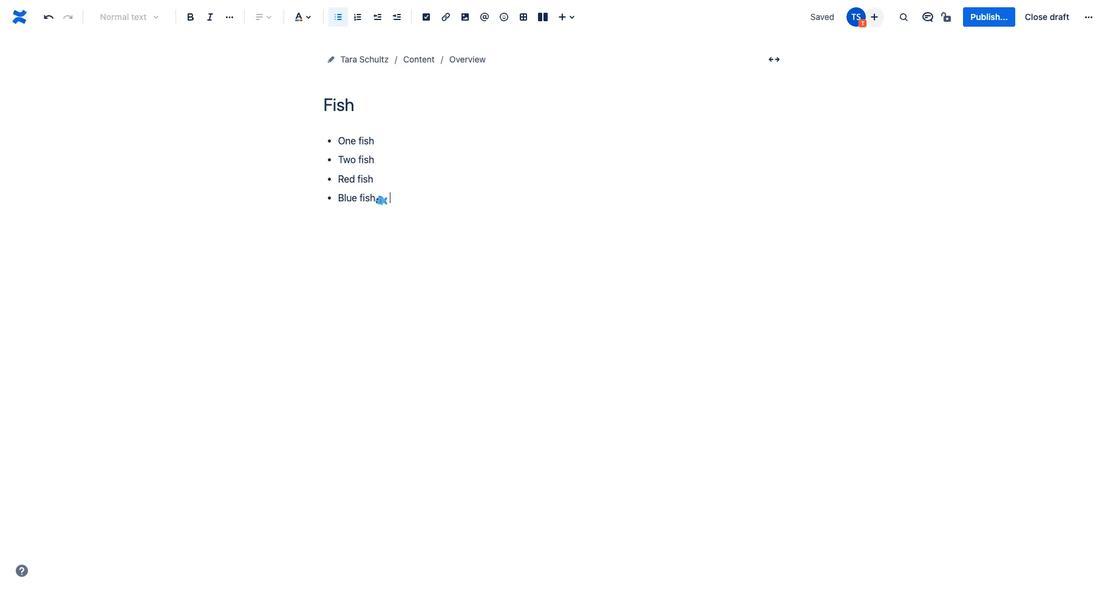 Task type: vqa. For each thing, say whether or not it's contained in the screenshot.
Make page full-width icon
yes



Task type: describe. For each thing, give the bounding box(es) containing it.
link image
[[439, 10, 453, 24]]

tara schultz
[[340, 54, 389, 64]]

red fish
[[338, 174, 373, 185]]

blue
[[338, 193, 357, 204]]

fish for blue fish
[[360, 193, 375, 204]]

confluence image
[[10, 7, 29, 27]]

red
[[338, 174, 355, 185]]

outdent ⇧tab image
[[370, 10, 385, 24]]

schultz
[[360, 54, 389, 64]]

table image
[[516, 10, 531, 24]]

one fish
[[338, 135, 374, 146]]

tara schultz image
[[847, 7, 866, 27]]

fish for one fish
[[359, 135, 374, 146]]

confluence image
[[10, 7, 29, 27]]

numbered list ⌘⇧7 image
[[350, 10, 365, 24]]

content
[[403, 54, 435, 64]]

help image
[[15, 564, 29, 579]]

bold ⌘b image
[[183, 10, 198, 24]]

no restrictions image
[[941, 10, 955, 24]]

comment icon image
[[921, 10, 936, 24]]

close draft
[[1025, 12, 1070, 22]]

find and replace image
[[897, 10, 911, 24]]

tara
[[340, 54, 357, 64]]



Task type: locate. For each thing, give the bounding box(es) containing it.
blue fish
[[338, 193, 375, 204]]

fish right two
[[358, 155, 374, 165]]

indent tab image
[[389, 10, 404, 24]]

bullet list ⌘⇧8 image
[[331, 10, 346, 24]]

fish
[[359, 135, 374, 146], [358, 155, 374, 165], [358, 174, 373, 185], [360, 193, 375, 204]]

two
[[338, 155, 356, 165]]

redo ⌘⇧z image
[[61, 10, 75, 24]]

layouts image
[[536, 10, 550, 24]]

tara schultz link
[[340, 52, 389, 67]]

publish... button
[[964, 7, 1016, 27]]

mention image
[[477, 10, 492, 24]]

fish right one
[[359, 135, 374, 146]]

emoji image
[[497, 10, 511, 24]]

overview
[[449, 54, 486, 64]]

fish right blue
[[360, 193, 375, 204]]

:fish: image
[[375, 193, 388, 205], [375, 193, 388, 205]]

make page full-width image
[[767, 52, 781, 67]]

move this page image
[[326, 55, 336, 64]]

publish...
[[971, 12, 1008, 22]]

two fish
[[338, 155, 374, 165]]

add image, video, or file image
[[458, 10, 473, 24]]

more image
[[1082, 10, 1096, 24]]

draft
[[1050, 12, 1070, 22]]

invite to edit image
[[868, 9, 882, 24]]

close draft button
[[1018, 7, 1077, 27]]

Give this page a title text field
[[323, 95, 785, 115]]

Main content area, start typing to enter text. text field
[[323, 133, 785, 207]]

one
[[338, 135, 356, 146]]

more formatting image
[[222, 10, 237, 24]]

fish for two fish
[[358, 155, 374, 165]]

content link
[[403, 52, 435, 67]]

italic ⌘i image
[[203, 10, 217, 24]]

fish right red
[[358, 174, 373, 185]]

undo ⌘z image
[[41, 10, 56, 24]]

fish for red fish
[[358, 174, 373, 185]]

saved
[[811, 12, 835, 22]]

close
[[1025, 12, 1048, 22]]

overview link
[[449, 52, 486, 67]]

action item image
[[419, 10, 434, 24]]



